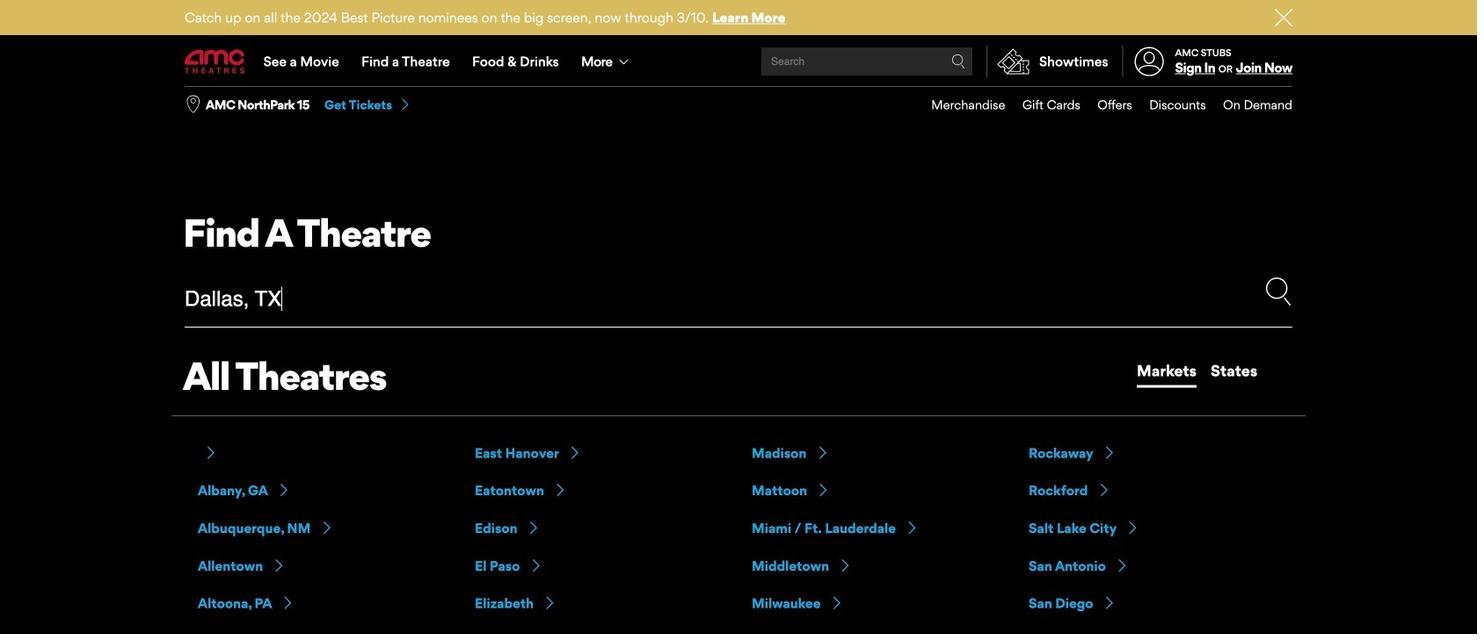Task type: vqa. For each thing, say whether or not it's contained in the screenshot.
search the AMC website text box
yes



Task type: locate. For each thing, give the bounding box(es) containing it.
user profile image
[[1124, 47, 1174, 76]]

3 menu item from the left
[[1080, 87, 1132, 123]]

search the AMC website text field
[[768, 55, 951, 68]]

cookie consent banner dialog
[[0, 587, 1477, 635]]

Search by City, Zip or Theatre text field
[[185, 278, 1189, 320]]

menu item
[[914, 87, 1005, 123], [1005, 87, 1080, 123], [1080, 87, 1132, 123], [1132, 87, 1206, 123], [1206, 87, 1292, 123]]

1 vertical spatial menu
[[914, 87, 1292, 123]]

amc logo image
[[185, 50, 246, 74], [185, 50, 246, 74]]

4 menu item from the left
[[1132, 87, 1206, 123]]

menu
[[185, 37, 1292, 86], [914, 87, 1292, 123]]

sign in or join amc stubs element
[[1122, 37, 1292, 86]]

1 menu item from the left
[[914, 87, 1005, 123]]



Task type: describe. For each thing, give the bounding box(es) containing it.
submit search image
[[1264, 278, 1292, 306]]

0 vertical spatial menu
[[185, 37, 1292, 86]]

2 menu item from the left
[[1005, 87, 1080, 123]]

submit search icon image
[[951, 55, 965, 69]]

theatre navigation navigation
[[171, 354, 1306, 635]]

5 menu item from the left
[[1206, 87, 1292, 123]]

showtimes image
[[987, 46, 1039, 77]]



